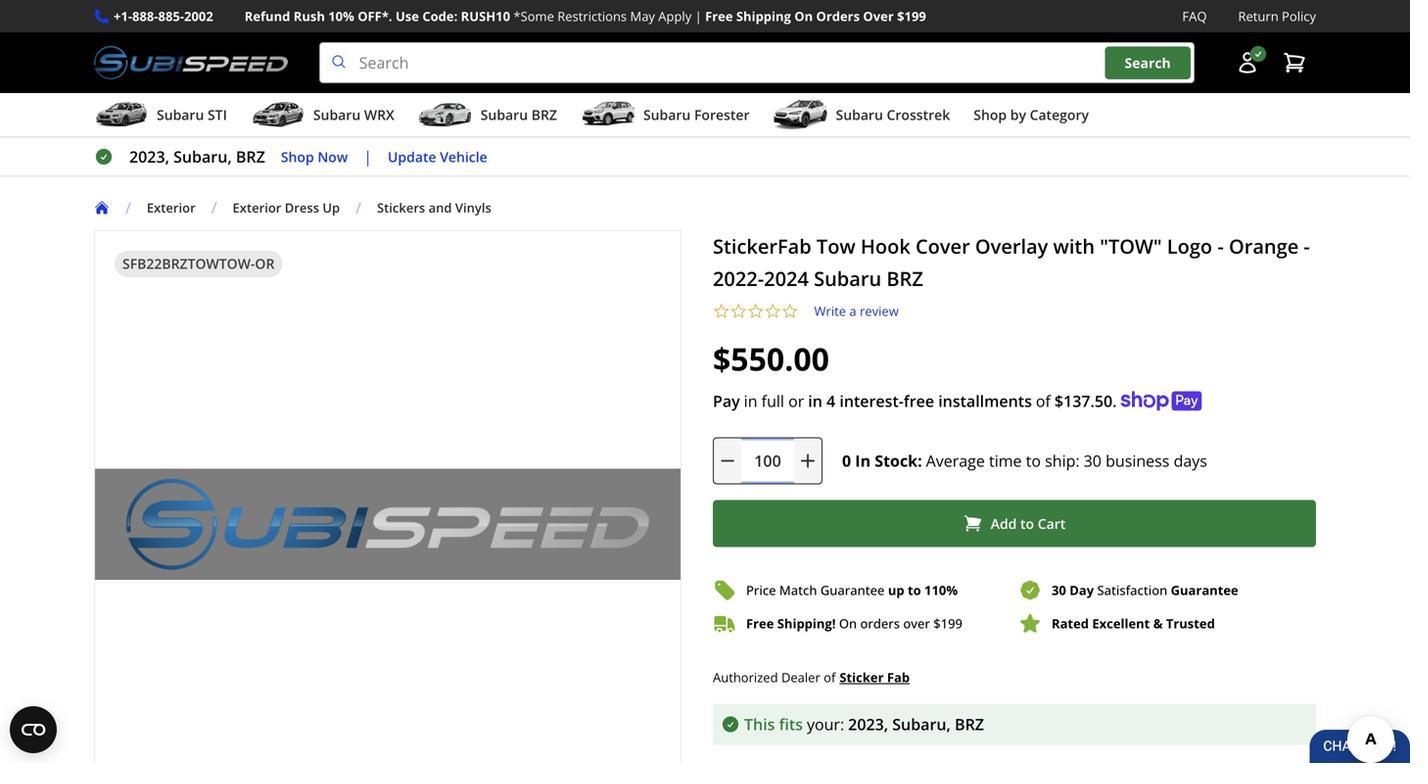 Task type: locate. For each thing, give the bounding box(es) containing it.
subaru,
[[173, 146, 232, 167], [893, 713, 951, 734]]

subispeed logo image
[[94, 42, 288, 83]]

exterior down 2023, subaru, brz
[[147, 199, 196, 217]]

/ down 2023, subaru, brz
[[211, 197, 217, 218]]

2023, right your:
[[848, 713, 889, 734]]

1 / from the left
[[125, 197, 131, 218]]

update vehicle
[[388, 147, 488, 166]]

0 horizontal spatial on
[[795, 7, 813, 25]]

may
[[630, 7, 655, 25]]

use
[[396, 7, 419, 25]]

in left full at the right bottom of the page
[[744, 390, 758, 412]]

shop by category
[[974, 105, 1089, 124]]

subaru for subaru forester
[[643, 105, 691, 124]]

fits
[[779, 713, 803, 734]]

update vehicle button
[[388, 146, 488, 168]]

subaru, down fab
[[893, 713, 951, 734]]

1 horizontal spatial subaru,
[[893, 713, 951, 734]]

- right 'logo'
[[1218, 233, 1224, 260]]

business
[[1106, 450, 1170, 471]]

0 vertical spatial shop
[[974, 105, 1007, 124]]

search button
[[1105, 46, 1191, 79]]

tow
[[817, 233, 856, 260]]

0 horizontal spatial |
[[364, 146, 372, 167]]

category
[[1030, 105, 1089, 124]]

1 horizontal spatial free
[[746, 615, 774, 632]]

of left the $137.50
[[1036, 390, 1051, 412]]

subaru inside stickerfab tow hook cover overlay with "tow" logo - orange - 2022-2024 subaru brz
[[814, 265, 882, 292]]

2 horizontal spatial /
[[356, 197, 361, 218]]

subaru for subaru crosstrek
[[836, 105, 883, 124]]

or
[[789, 390, 804, 412]]

guarantee up 'trusted'
[[1171, 581, 1239, 599]]

subaru
[[157, 105, 204, 124], [313, 105, 361, 124], [481, 105, 528, 124], [643, 105, 691, 124], [836, 105, 883, 124], [814, 265, 882, 292]]

30 left 'day'
[[1052, 581, 1067, 599]]

on
[[795, 7, 813, 25], [839, 615, 857, 632]]

subaru wrx
[[313, 105, 394, 124]]

increment image
[[798, 451, 818, 471]]

/ right 'up'
[[356, 197, 361, 218]]

subaru inside dropdown button
[[313, 105, 361, 124]]

None number field
[[713, 437, 823, 484]]

subaru up vehicle
[[481, 105, 528, 124]]

pay
[[713, 390, 740, 412]]

exterior left dress
[[233, 199, 281, 217]]

2 guarantee from the left
[[1171, 581, 1239, 599]]

1 exterior from the left
[[147, 199, 196, 217]]

0 horizontal spatial in
[[744, 390, 758, 412]]

home image
[[94, 200, 110, 216]]

decrement image
[[718, 451, 738, 471]]

1 vertical spatial subaru,
[[893, 713, 951, 734]]

subaru left forester at top
[[643, 105, 691, 124]]

stickers and vinyls link
[[377, 199, 507, 217], [377, 199, 491, 217]]

brz
[[532, 105, 557, 124], [236, 146, 265, 167], [887, 265, 924, 292], [955, 713, 984, 734]]

to right time
[[1026, 450, 1041, 471]]

0 horizontal spatial -
[[1218, 233, 1224, 260]]

interest-
[[840, 390, 904, 412]]

| right apply
[[695, 7, 702, 25]]

0 horizontal spatial exterior
[[147, 199, 196, 217]]

return
[[1239, 7, 1279, 25]]

0 horizontal spatial 2023,
[[129, 146, 169, 167]]

1 vertical spatial to
[[1021, 514, 1034, 533]]

/ for exterior dress up
[[211, 197, 217, 218]]

0 vertical spatial subaru,
[[173, 146, 232, 167]]

empty star image
[[713, 303, 730, 320], [730, 303, 747, 320], [747, 303, 764, 320], [764, 303, 782, 320], [782, 303, 799, 320]]

*some
[[514, 7, 554, 25]]

1 horizontal spatial 2023,
[[848, 713, 889, 734]]

1 vertical spatial 2023,
[[848, 713, 889, 734]]

0 horizontal spatial 30
[[1052, 581, 1067, 599]]

average
[[926, 450, 985, 471]]

0 horizontal spatial shop
[[281, 147, 314, 166]]

1 vertical spatial shop
[[281, 147, 314, 166]]

to right the add
[[1021, 514, 1034, 533]]

sfb22brztowtow-or
[[122, 254, 275, 273]]

faq link
[[1183, 6, 1207, 27]]

hook
[[861, 233, 911, 260]]

search
[[1125, 53, 1171, 72]]

guarantee up free shipping! on orders over $ 199
[[821, 581, 885, 599]]

subaru brz button
[[418, 97, 557, 136]]

subaru right a subaru crosstrek thumbnail image
[[836, 105, 883, 124]]

30 right ship:
[[1084, 450, 1102, 471]]

1 vertical spatial free
[[746, 615, 774, 632]]

subaru sti button
[[94, 97, 227, 136]]

0 horizontal spatial /
[[125, 197, 131, 218]]

a
[[850, 302, 857, 320]]

| right now
[[364, 146, 372, 167]]

1 vertical spatial of
[[824, 668, 836, 686]]

0 horizontal spatial free
[[705, 7, 733, 25]]

"tow"
[[1100, 233, 1162, 260]]

exterior
[[147, 199, 196, 217], [233, 199, 281, 217]]

2023, down subaru sti dropdown button
[[129, 146, 169, 167]]

authorized dealer of sticker fab
[[713, 668, 910, 686]]

subaru left sti
[[157, 105, 204, 124]]

shop for shop now
[[281, 147, 314, 166]]

exterior for exterior
[[147, 199, 196, 217]]

rated
[[1052, 615, 1089, 632]]

2002
[[184, 7, 213, 25]]

30
[[1084, 450, 1102, 471], [1052, 581, 1067, 599]]

shop by category button
[[974, 97, 1089, 136]]

subaru for subaru brz
[[481, 105, 528, 124]]

/ for exterior
[[125, 197, 131, 218]]

0 vertical spatial of
[[1036, 390, 1051, 412]]

2 - from the left
[[1304, 233, 1310, 260]]

orange
[[1229, 233, 1299, 260]]

return policy link
[[1239, 6, 1316, 27]]

or
[[255, 254, 275, 273]]

/
[[125, 197, 131, 218], [211, 197, 217, 218], [356, 197, 361, 218]]

a subaru crosstrek thumbnail image image
[[773, 100, 828, 129]]

guarantee
[[821, 581, 885, 599], [1171, 581, 1239, 599]]

1 horizontal spatial |
[[695, 7, 702, 25]]

subaru for subaru sti
[[157, 105, 204, 124]]

1 horizontal spatial on
[[839, 615, 857, 632]]

subaru wrx button
[[251, 97, 394, 136]]

this
[[744, 713, 775, 734]]

1 horizontal spatial /
[[211, 197, 217, 218]]

0
[[842, 450, 851, 471]]

to right "up"
[[908, 581, 921, 599]]

3 / from the left
[[356, 197, 361, 218]]

installments
[[939, 390, 1032, 412]]

sfb22brztowtow-
[[122, 254, 255, 273]]

1 horizontal spatial -
[[1304, 233, 1310, 260]]

in left '4'
[[808, 390, 823, 412]]

0 horizontal spatial guarantee
[[821, 581, 885, 599]]

of right dealer
[[824, 668, 836, 686]]

subaru, down subaru sti
[[173, 146, 232, 167]]

0 vertical spatial 2023,
[[129, 146, 169, 167]]

+1-888-885-2002 link
[[114, 6, 213, 27]]

restrictions
[[558, 7, 627, 25]]

pay in full or in 4 interest-free installments of $137.50 .
[[713, 390, 1117, 412]]

rated excellent & trusted
[[1052, 615, 1215, 632]]

exterior dress up
[[233, 199, 340, 217]]

+1-
[[114, 7, 132, 25]]

1 horizontal spatial shop
[[974, 105, 1007, 124]]

shop left now
[[281, 147, 314, 166]]

crosstrek
[[887, 105, 950, 124]]

days
[[1174, 450, 1208, 471]]

2023,
[[129, 146, 169, 167], [848, 713, 889, 734]]

shop left by
[[974, 105, 1007, 124]]

2 / from the left
[[211, 197, 217, 218]]

/ right home icon
[[125, 197, 131, 218]]

1 horizontal spatial guarantee
[[1171, 581, 1239, 599]]

subaru up now
[[313, 105, 361, 124]]

free down price
[[746, 615, 774, 632]]

$137.50
[[1055, 390, 1113, 412]]

with
[[1053, 233, 1095, 260]]

a subaru forester thumbnail image image
[[581, 100, 636, 129]]

2 exterior from the left
[[233, 199, 281, 217]]

stock:
[[875, 450, 922, 471]]

a subaru brz thumbnail image image
[[418, 100, 473, 129]]

add to cart button
[[713, 500, 1316, 547]]

0 vertical spatial on
[[795, 7, 813, 25]]

shop inside dropdown button
[[974, 105, 1007, 124]]

1 vertical spatial |
[[364, 146, 372, 167]]

1 horizontal spatial exterior
[[233, 199, 281, 217]]

trusted
[[1166, 615, 1215, 632]]

1 horizontal spatial 30
[[1084, 450, 1102, 471]]

/ for stickers and vinyls
[[356, 197, 361, 218]]

shop for shop by category
[[974, 105, 1007, 124]]

subaru up a
[[814, 265, 882, 292]]

a subaru sti thumbnail image image
[[94, 100, 149, 129]]

subaru for subaru wrx
[[313, 105, 361, 124]]

subaru forester
[[643, 105, 750, 124]]

free right apply
[[705, 7, 733, 25]]

0 horizontal spatial subaru,
[[173, 146, 232, 167]]

0 horizontal spatial of
[[824, 668, 836, 686]]

shop now link
[[281, 146, 348, 168]]

1 horizontal spatial in
[[808, 390, 823, 412]]

rush
[[294, 7, 325, 25]]

- right orange
[[1304, 233, 1310, 260]]

satisfaction
[[1098, 581, 1168, 599]]

authorized
[[713, 668, 778, 686]]



Task type: vqa. For each thing, say whether or not it's contained in the screenshot.
Return Policy
yes



Task type: describe. For each thing, give the bounding box(es) containing it.
day
[[1070, 581, 1094, 599]]

cover
[[916, 233, 970, 260]]

dress
[[285, 199, 319, 217]]

subaru crosstrek
[[836, 105, 950, 124]]

3 empty star image from the left
[[747, 303, 764, 320]]

2024
[[764, 265, 809, 292]]

add
[[991, 514, 1017, 533]]

update
[[388, 147, 436, 166]]

sti
[[208, 105, 227, 124]]

excellent
[[1092, 615, 1150, 632]]

subaru brz
[[481, 105, 557, 124]]

5 empty star image from the left
[[782, 303, 799, 320]]

faq
[[1183, 7, 1207, 25]]

2023, subaru, brz
[[129, 146, 265, 167]]

0 vertical spatial 30
[[1084, 450, 1102, 471]]

code:
[[422, 7, 458, 25]]

write a review link
[[814, 302, 899, 320]]

1 vertical spatial 30
[[1052, 581, 1067, 599]]

apply
[[659, 7, 692, 25]]

888-
[[132, 7, 158, 25]]

over
[[903, 615, 930, 632]]

subaru forester button
[[581, 97, 750, 136]]

$
[[934, 615, 941, 632]]

to inside the add to cart button
[[1021, 514, 1034, 533]]

open widget image
[[10, 706, 57, 753]]

this fits your: 2023, subaru, brz
[[744, 713, 984, 734]]

free shipping! on orders over $ 199
[[746, 615, 963, 632]]

by
[[1011, 105, 1026, 124]]

885-
[[158, 7, 184, 25]]

up
[[888, 581, 905, 599]]

$199
[[897, 7, 926, 25]]

wrx
[[364, 105, 394, 124]]

review
[[860, 302, 899, 320]]

shipping!
[[777, 615, 836, 632]]

0 vertical spatial free
[[705, 7, 733, 25]]

return policy
[[1239, 7, 1316, 25]]

price
[[746, 581, 776, 599]]

off*.
[[358, 7, 392, 25]]

stickerfab
[[713, 233, 812, 260]]

your:
[[807, 713, 844, 734]]

&
[[1154, 615, 1163, 632]]

match
[[780, 581, 817, 599]]

write a review
[[814, 302, 899, 320]]

0 vertical spatial |
[[695, 7, 702, 25]]

1 empty star image from the left
[[713, 303, 730, 320]]

1 vertical spatial on
[[839, 615, 857, 632]]

2 vertical spatial to
[[908, 581, 921, 599]]

orders
[[860, 615, 900, 632]]

rush10
[[461, 7, 510, 25]]

110%
[[925, 581, 958, 599]]

stickers and vinyls
[[377, 199, 491, 217]]

now
[[318, 147, 348, 166]]

brz inside dropdown button
[[532, 105, 557, 124]]

search input field
[[319, 42, 1195, 83]]

exterior for exterior dress up
[[233, 199, 281, 217]]

dealer
[[782, 668, 821, 686]]

1 horizontal spatial of
[[1036, 390, 1051, 412]]

cart
[[1038, 514, 1066, 533]]

10%
[[328, 7, 354, 25]]

2 in from the left
[[808, 390, 823, 412]]

stickerfab tow hook cover overlay with "tow" logo - orange - 2022-2024 subaru brz
[[713, 233, 1310, 292]]

orders
[[816, 7, 860, 25]]

policy
[[1282, 7, 1316, 25]]

of inside authorized dealer of sticker fab
[[824, 668, 836, 686]]

subaru crosstrek button
[[773, 97, 950, 136]]

overlay
[[975, 233, 1048, 260]]

shipping
[[736, 7, 791, 25]]

4 empty star image from the left
[[764, 303, 782, 320]]

4
[[827, 390, 836, 412]]

1 guarantee from the left
[[821, 581, 885, 599]]

fab
[[887, 669, 910, 686]]

a subaru wrx thumbnail image image
[[251, 100, 305, 129]]

subaru sti
[[157, 105, 227, 124]]

shop now
[[281, 147, 348, 166]]

shop pay image
[[1121, 391, 1202, 411]]

2022-
[[713, 265, 764, 292]]

brz inside stickerfab tow hook cover overlay with "tow" logo - orange - 2022-2024 subaru brz
[[887, 265, 924, 292]]

2 empty star image from the left
[[730, 303, 747, 320]]

$550.00
[[713, 338, 830, 380]]

time
[[989, 450, 1022, 471]]

0 vertical spatial to
[[1026, 450, 1041, 471]]

vinyls
[[455, 199, 491, 217]]

forester
[[694, 105, 750, 124]]

over
[[863, 7, 894, 25]]

30 day satisfaction guarantee
[[1052, 581, 1239, 599]]

199
[[941, 615, 963, 632]]

sticker
[[840, 669, 884, 686]]

.
[[1113, 390, 1117, 412]]

button image
[[1236, 51, 1260, 75]]

1 in from the left
[[744, 390, 758, 412]]

1 - from the left
[[1218, 233, 1224, 260]]

free
[[904, 390, 934, 412]]

and
[[429, 199, 452, 217]]

0 in stock: average time to ship: 30 business days
[[842, 450, 1208, 471]]

logo
[[1167, 233, 1213, 260]]

up
[[323, 199, 340, 217]]



